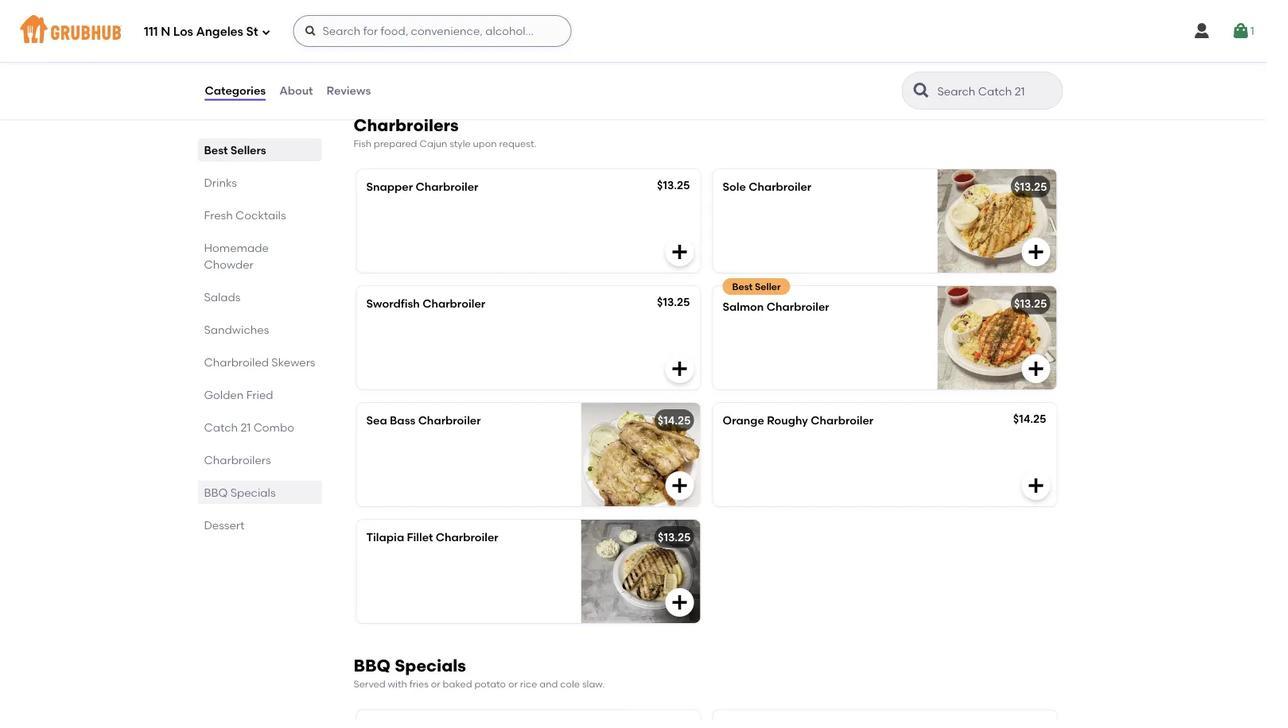 Task type: locate. For each thing, give the bounding box(es) containing it.
golden
[[204, 388, 244, 402]]

request.
[[499, 138, 537, 149]]

1 horizontal spatial charbroilers
[[354, 115, 459, 136]]

or
[[431, 679, 441, 690], [508, 679, 518, 690]]

sole charbroiler
[[723, 180, 812, 194]]

fish
[[354, 138, 372, 149]]

svg image
[[1193, 21, 1212, 41], [1232, 21, 1251, 41], [670, 52, 690, 71], [1027, 243, 1046, 262], [1027, 360, 1046, 379], [670, 477, 690, 496], [1027, 477, 1046, 496]]

dessert
[[204, 519, 245, 532]]

combo right the ribs
[[486, 22, 526, 35]]

charbroiled skewers
[[204, 356, 315, 369]]

0 vertical spatial specials
[[230, 486, 276, 500]]

1 vertical spatial and
[[540, 679, 558, 690]]

0 horizontal spatial specials
[[230, 486, 276, 500]]

salads tab
[[204, 289, 316, 306]]

bass
[[390, 414, 416, 428]]

or right fries
[[431, 679, 441, 690]]

pork
[[432, 22, 457, 35]]

charbroilers up prepared at the left of the page
[[354, 115, 459, 136]]

specials down charbroilers 'tab'
[[230, 486, 276, 500]]

1 horizontal spatial bbq
[[354, 657, 391, 677]]

21
[[241, 421, 251, 434]]

0 horizontal spatial best
[[204, 143, 228, 157]]

svg image
[[304, 25, 317, 37], [261, 27, 271, 37], [670, 243, 690, 262], [670, 360, 690, 379], [670, 594, 690, 613]]

best left sellers
[[204, 143, 228, 157]]

bbq specials
[[204, 486, 276, 500]]

with
[[388, 679, 407, 690]]

Search Catch 21 search field
[[936, 84, 1058, 99]]

drinks
[[204, 176, 237, 189]]

0 horizontal spatial or
[[431, 679, 441, 690]]

Search for food, convenience, alcohol... search field
[[293, 15, 572, 47]]

0 horizontal spatial combo
[[254, 421, 294, 434]]

seller
[[755, 281, 781, 293]]

orange
[[723, 414, 765, 428]]

0 vertical spatial and
[[408, 22, 429, 35]]

1 horizontal spatial specials
[[395, 657, 466, 677]]

chowder
[[204, 258, 254, 271]]

1 horizontal spatial and
[[540, 679, 558, 690]]

charbroilers
[[354, 115, 459, 136], [204, 454, 271, 467]]

best for seller
[[732, 281, 753, 293]]

best seller salmon charbroiler
[[723, 281, 830, 314]]

bbq up dessert
[[204, 486, 228, 500]]

0 horizontal spatial bbq
[[204, 486, 228, 500]]

fresh
[[204, 208, 233, 222]]

best up salmon
[[732, 281, 753, 293]]

salads
[[204, 290, 241, 304]]

1 vertical spatial bbq
[[354, 657, 391, 677]]

specials inside tab
[[230, 486, 276, 500]]

charbroilers inside charbroilers 'tab'
[[204, 454, 271, 467]]

0 vertical spatial best
[[204, 143, 228, 157]]

charbroiler down seller
[[767, 301, 830, 314]]

svg image for orange roughy charbroiler
[[1027, 477, 1046, 496]]

0 horizontal spatial and
[[408, 22, 429, 35]]

swordfish
[[366, 297, 420, 311]]

svg image for best seller
[[1027, 360, 1046, 379]]

charbroiled
[[204, 356, 269, 369]]

bbq inside bbq specials served with fries or baked potato or rice and cole slaw.
[[354, 657, 391, 677]]

best
[[204, 143, 228, 157], [732, 281, 753, 293]]

bbq inside tab
[[204, 486, 228, 500]]

and inside button
[[408, 22, 429, 35]]

best inside best seller salmon charbroiler
[[732, 281, 753, 293]]

combo
[[486, 22, 526, 35], [254, 421, 294, 434]]

bbq up served
[[354, 657, 391, 677]]

0 vertical spatial combo
[[486, 22, 526, 35]]

sandwiches
[[204, 323, 269, 337]]

$14.25
[[1014, 413, 1047, 426], [658, 414, 691, 428]]

and
[[408, 22, 429, 35], [540, 679, 558, 690]]

combo inside 'tab'
[[254, 421, 294, 434]]

and left pork
[[408, 22, 429, 35]]

fresh cocktails tab
[[204, 207, 316, 224]]

best inside tab
[[204, 143, 228, 157]]

cajun
[[420, 138, 447, 149]]

1 horizontal spatial best
[[732, 281, 753, 293]]

1 vertical spatial specials
[[395, 657, 466, 677]]

1 horizontal spatial or
[[508, 679, 518, 690]]

2 or from the left
[[508, 679, 518, 690]]

charbroilers up bbq specials
[[204, 454, 271, 467]]

tilapia
[[366, 531, 404, 545]]

1 vertical spatial charbroilers
[[204, 454, 271, 467]]

sandwiches tab
[[204, 321, 316, 338]]

1 vertical spatial combo
[[254, 421, 294, 434]]

sole charbroiler image
[[938, 170, 1057, 273]]

combo right 21
[[254, 421, 294, 434]]

specials
[[230, 486, 276, 500], [395, 657, 466, 677]]

charbroiler
[[416, 180, 479, 194], [749, 180, 812, 194], [423, 297, 486, 311], [767, 301, 830, 314], [418, 414, 481, 428], [811, 414, 874, 428], [436, 531, 499, 545]]

ribs
[[459, 22, 483, 35]]

1 vertical spatial best
[[732, 281, 753, 293]]

best for sellers
[[204, 143, 228, 157]]

0 vertical spatial charbroilers
[[354, 115, 459, 136]]

fried
[[246, 388, 273, 402]]

charbroilers tab
[[204, 452, 316, 469]]

charbroiled skewers tab
[[204, 354, 316, 371]]

shrimp and pork ribs combo button
[[357, 11, 701, 83]]

bbq
[[204, 486, 228, 500], [354, 657, 391, 677]]

specials for bbq specials served with fries or baked potato or rice and cole slaw.
[[395, 657, 466, 677]]

charbroilers inside charbroilers fish prepared cajun style upon request.
[[354, 115, 459, 136]]

111 n los angeles st
[[144, 25, 258, 39]]

0 vertical spatial bbq
[[204, 486, 228, 500]]

fresh cocktails
[[204, 208, 286, 222]]

or left rice at the bottom left of the page
[[508, 679, 518, 690]]

1
[[1251, 24, 1255, 38]]

svg image for shrimp and pork ribs combo
[[670, 52, 690, 71]]

specials inside bbq specials served with fries or baked potato or rice and cole slaw.
[[395, 657, 466, 677]]

specials up fries
[[395, 657, 466, 677]]

reviews
[[327, 84, 371, 97]]

n
[[161, 25, 170, 39]]

0 horizontal spatial charbroilers
[[204, 454, 271, 467]]

bbq specials served with fries or baked potato or rice and cole slaw.
[[354, 657, 605, 690]]

svg image for swordfish charbroiler
[[670, 360, 690, 379]]

and right rice at the bottom left of the page
[[540, 679, 558, 690]]

tilapia fillet charbroiler
[[366, 531, 499, 545]]

about button
[[279, 62, 314, 119]]

1 horizontal spatial combo
[[486, 22, 526, 35]]

$13.25
[[657, 179, 690, 192], [1015, 180, 1048, 194], [657, 296, 690, 309], [1015, 297, 1048, 311], [658, 531, 691, 545]]



Task type: vqa. For each thing, say whether or not it's contained in the screenshot.
Cajun
yes



Task type: describe. For each thing, give the bounding box(es) containing it.
golden fried tab
[[204, 387, 316, 403]]

svg image for sea bass charbroiler
[[670, 477, 690, 496]]

los
[[173, 25, 193, 39]]

salmon
[[723, 301, 764, 314]]

svg image inside the 1 button
[[1232, 21, 1251, 41]]

charbroilers fish prepared cajun style upon request.
[[354, 115, 537, 149]]

homemade chowder
[[204, 241, 269, 271]]

homemade chowder tab
[[204, 240, 316, 273]]

charbroiler right swordfish
[[423, 297, 486, 311]]

tilapia fillet charbroiler image
[[581, 521, 701, 624]]

reviews button
[[326, 62, 372, 119]]

bbq for bbq specials served with fries or baked potato or rice and cole slaw.
[[354, 657, 391, 677]]

skewers
[[272, 356, 315, 369]]

charbroiler down style
[[416, 180, 479, 194]]

charbroilers for charbroilers fish prepared cajun style upon request.
[[354, 115, 459, 136]]

shrimp and pork ribs combo
[[366, 22, 526, 35]]

categories
[[205, 84, 266, 97]]

bbq for bbq specials
[[204, 486, 228, 500]]

style
[[450, 138, 471, 149]]

charbroiler right roughy
[[811, 414, 874, 428]]

svg image for snapper charbroiler
[[670, 243, 690, 262]]

charbroiler right "sole"
[[749, 180, 812, 194]]

snapper
[[366, 180, 413, 194]]

upon
[[473, 138, 497, 149]]

potato
[[475, 679, 506, 690]]

orange roughy charbroiler
[[723, 414, 874, 428]]

st
[[246, 25, 258, 39]]

sea bass charbroiler
[[366, 414, 481, 428]]

golden fried
[[204, 388, 273, 402]]

sea bass charbroiler image
[[581, 404, 701, 507]]

main navigation navigation
[[0, 0, 1268, 62]]

rice
[[520, 679, 537, 690]]

1 horizontal spatial $14.25
[[1014, 413, 1047, 426]]

fries
[[410, 679, 429, 690]]

111
[[144, 25, 158, 39]]

served
[[354, 679, 386, 690]]

search icon image
[[912, 81, 931, 100]]

charbroiler inside best seller salmon charbroiler
[[767, 301, 830, 314]]

drinks tab
[[204, 174, 316, 191]]

catch 21 combo tab
[[204, 419, 316, 436]]

fillet
[[407, 531, 433, 545]]

cocktails
[[236, 208, 286, 222]]

1 or from the left
[[431, 679, 441, 690]]

best sellers tab
[[204, 142, 316, 158]]

and inside bbq specials served with fries or baked potato or rice and cole slaw.
[[540, 679, 558, 690]]

sellers
[[231, 143, 266, 157]]

homemade
[[204, 241, 269, 255]]

catch
[[204, 421, 238, 434]]

snapper charbroiler
[[366, 180, 479, 194]]

bbq specials tab
[[204, 485, 316, 501]]

combo inside button
[[486, 22, 526, 35]]

best sellers
[[204, 143, 266, 157]]

0 horizontal spatial $14.25
[[658, 414, 691, 428]]

dessert tab
[[204, 517, 316, 534]]

cole
[[560, 679, 580, 690]]

angeles
[[196, 25, 243, 39]]

salmon charbroiler image
[[938, 287, 1057, 390]]

charbroilers for charbroilers
[[204, 454, 271, 467]]

catch 21 combo
[[204, 421, 294, 434]]

baked
[[443, 679, 472, 690]]

svg image for tilapia fillet charbroiler
[[670, 594, 690, 613]]

sea
[[366, 414, 387, 428]]

1 button
[[1232, 17, 1255, 45]]

sole
[[723, 180, 746, 194]]

slaw.
[[582, 679, 605, 690]]

specials for bbq specials
[[230, 486, 276, 500]]

swordfish charbroiler
[[366, 297, 486, 311]]

svg image for sole charbroiler
[[1027, 243, 1046, 262]]

prepared
[[374, 138, 417, 149]]

categories button
[[204, 62, 267, 119]]

charbroiler right fillet
[[436, 531, 499, 545]]

charbroiler right the bass
[[418, 414, 481, 428]]

roughy
[[767, 414, 808, 428]]

shrimp
[[366, 22, 405, 35]]

about
[[279, 84, 313, 97]]



